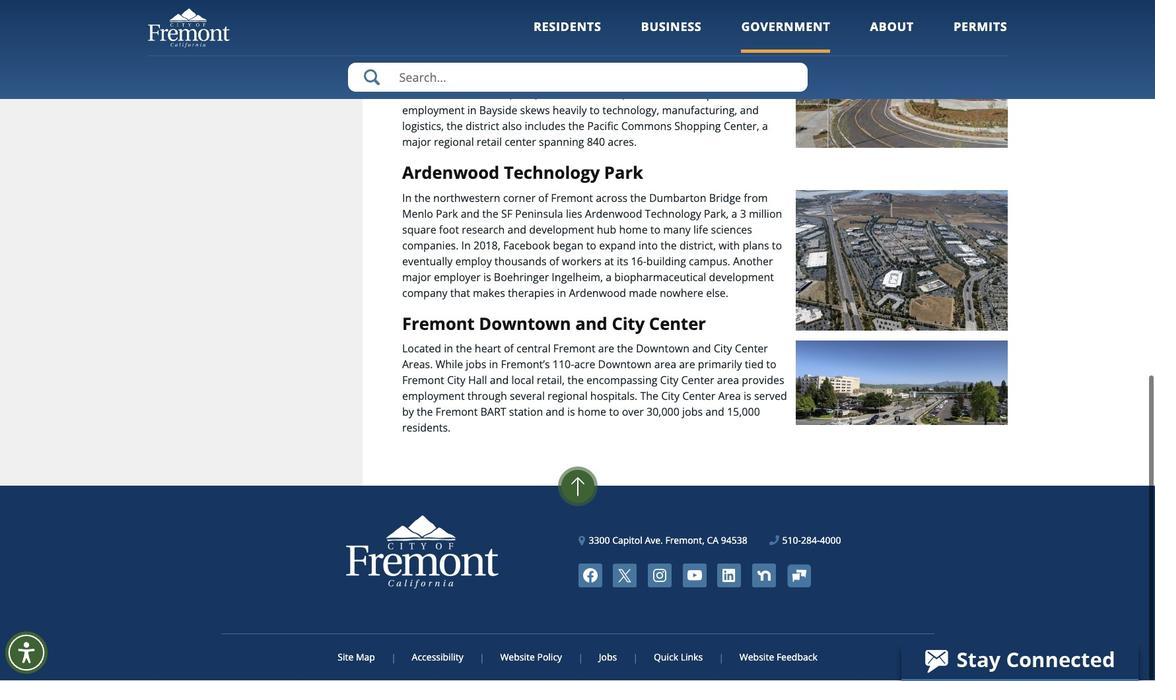 Task type: locate. For each thing, give the bounding box(es) containing it.
2018,
[[474, 239, 500, 253]]

0 horizontal spatial area
[[654, 358, 676, 373]]

in down ingelheim,
[[557, 286, 566, 301]]

up
[[721, 40, 734, 55]]

lam
[[441, 88, 462, 102]]

home inside in the northwestern corner of fremont across the dumbarton bridge from menlo park and the sf peninsula lies ardenwood technology park, a 3 million square foot research and development hub home to many life sciences companies. in 2018, facebook began to expand into the district, with plans to eventually employ thousands of workers at its 16-building campus. another major employer is boehringer ingelheim, a biopharmaceutical development company that makes therapies in ardenwood made nowhere else.
[[619, 223, 648, 238]]

of right heart
[[504, 342, 514, 357]]

0 horizontal spatial over
[[446, 24, 468, 39]]

fremont inside in the northwestern corner of fremont across the dumbarton bridge from menlo park and the sf peninsula lies ardenwood technology park, a 3 million square foot research and development hub home to many life sciences companies. in 2018, facebook began to expand into the district, with plans to eventually employ thousands of workers at its 16-building campus. another major employer is boehringer ingelheim, a biopharmaceutical development company that makes therapies in ardenwood made nowhere else.
[[551, 191, 593, 206]]

1 horizontal spatial website
[[740, 652, 774, 665]]

0 vertical spatial square
[[639, 24, 673, 39]]

in right located
[[444, 342, 453, 357]]

1 vertical spatial over
[[622, 406, 644, 420]]

1 horizontal spatial million
[[749, 207, 782, 222]]

heavily
[[553, 104, 587, 118]]

technology down the spanning
[[504, 162, 600, 185]]

the down heavily
[[568, 119, 585, 134]]

employment up by
[[402, 390, 465, 404]]

in the northwestern corner of fremont across the dumbarton bridge from menlo park and the sf peninsula lies ardenwood technology park, a 3 million square foot research and development hub home to many life sciences companies. in 2018, facebook began to expand into the district, with plans to eventually employ thousands of workers at its 16-building campus. another major employer is boehringer ingelheim, a biopharmaceutical development company that makes therapies in ardenwood made nowhere else.
[[402, 191, 782, 301]]

0 horizontal spatial regional
[[434, 135, 474, 150]]

0 vertical spatial regional
[[434, 135, 474, 150]]

to up into
[[650, 223, 661, 238]]

areas.
[[402, 358, 433, 373]]

2 horizontal spatial from
[[744, 191, 768, 206]]

0 vertical spatial employment
[[402, 104, 465, 118]]

1 vertical spatial regional
[[548, 390, 588, 404]]

is inside in the northwestern corner of fremont across the dumbarton bridge from menlo park and the sf peninsula lies ardenwood technology park, a 3 million square foot research and development hub home to many life sciences companies. in 2018, facebook began to expand into the district, with plans to eventually employ thousands of workers at its 16-building campus. another major employer is boehringer ingelheim, a biopharmaceutical development company that makes therapies in ardenwood made nowhere else.
[[483, 271, 491, 285]]

lies up the began
[[566, 207, 582, 222]]

ardenwood
[[402, 162, 499, 185], [585, 207, 642, 222], [569, 286, 626, 301]]

to right up
[[737, 40, 747, 55]]

1 vertical spatial major
[[402, 271, 431, 285]]

the up residents.
[[417, 406, 433, 420]]

website left "feedback"
[[740, 652, 774, 665]]

nowhere
[[660, 286, 703, 301]]

1 vertical spatial in
[[461, 239, 471, 253]]

are left primarily
[[679, 358, 695, 373]]

station
[[509, 406, 543, 420]]

industrial up up
[[711, 24, 757, 39]]

0 vertical spatial from
[[485, 40, 509, 55]]

home down along
[[402, 24, 431, 39]]

area up the
[[654, 358, 676, 373]]

life
[[693, 223, 708, 238]]

employment inside located in the heart of central fremont are the downtown and city center areas. while jobs in fremont's 110-acre downtown area are primarily tied to fremont city hall and local retail, the encompassing city center area provides employment through several regional hospitals. the city center area is served by the fremont bart station and is home to over 30,000 jobs and 15,000 residents.
[[402, 390, 465, 404]]

ardenwood up northwestern
[[402, 162, 499, 185]]

peninsula
[[515, 207, 563, 222]]

fremont up residents.
[[436, 406, 478, 420]]

therapies
[[508, 286, 554, 301]]

park up foot
[[436, 207, 458, 222]]

16-
[[631, 255, 646, 269]]

lies up 50
[[584, 9, 601, 23]]

0 horizontal spatial park
[[436, 207, 458, 222]]

1 vertical spatial million
[[749, 207, 782, 222]]

site
[[338, 652, 354, 665]]

home down 'hospitals.'
[[578, 406, 606, 420]]

over inside located in the heart of central fremont are the downtown and city center areas. while jobs in fremont's 110-acre downtown area are primarily tied to fremont city hall and local retail, the encompassing city center area provides employment through several regional hospitals. the city center area is served by the fremont bart station and is home to over 30,000 jobs and 15,000 residents.
[[622, 406, 644, 420]]

million inside along the west side of interstate 880 lies fremont's bayside industrial zone, home to over two-thirds of fremont's 50 million square feet of industrial space. spanning from dixon landing fremont's southern border up to stevenson boulevard, bayside includes a range of industrial activity ranging from heavy industries to advanced technology development. major employers include lam research, ups, delta electronics, and mentor graphics. while employment in bayside skews heavily to technology, manufacturing, and logistics, the district also includes the pacific commons shopping center, a major regional retail center spanning 840 acres.
[[603, 24, 637, 39]]

hospitals.
[[590, 390, 637, 404]]

0 vertical spatial development
[[529, 223, 594, 238]]

regional inside located in the heart of central fremont are the downtown and city center areas. while jobs in fremont's 110-acre downtown area are primarily tied to fremont city hall and local retail, the encompassing city center area provides employment through several regional hospitals. the city center area is served by the fremont bart station and is home to over 30,000 jobs and 15,000 residents.
[[548, 390, 588, 404]]

2 vertical spatial is
[[567, 406, 575, 420]]

district,
[[680, 239, 716, 253]]

area
[[718, 390, 741, 404]]

home inside along the west side of interstate 880 lies fremont's bayside industrial zone, home to over two-thirds of fremont's 50 million square feet of industrial space. spanning from dixon landing fremont's southern border up to stevenson boulevard, bayside includes a range of industrial activity ranging from heavy industries to advanced technology development. major employers include lam research, ups, delta electronics, and mentor graphics. while employment in bayside skews heavily to technology, manufacturing, and logistics, the district also includes the pacific commons shopping center, a major regional retail center spanning 840 acres.
[[402, 24, 431, 39]]

is right station
[[567, 406, 575, 420]]

bart
[[480, 406, 506, 420]]

over up spanning
[[446, 24, 468, 39]]

1 vertical spatial park
[[436, 207, 458, 222]]

fremont's
[[603, 9, 652, 23], [537, 24, 586, 39], [585, 40, 634, 55], [501, 358, 550, 373]]

1 vertical spatial lies
[[566, 207, 582, 222]]

million
[[603, 24, 637, 39], [749, 207, 782, 222]]

footer my icon image
[[787, 565, 811, 589]]

1 horizontal spatial area
[[717, 374, 739, 389]]

1 horizontal spatial from
[[485, 40, 509, 55]]

several
[[510, 390, 545, 404]]

pacific
[[587, 119, 618, 134]]

0 horizontal spatial industrial
[[648, 56, 695, 71]]

0 vertical spatial are
[[598, 342, 614, 357]]

1 horizontal spatial home
[[578, 406, 606, 420]]

0 vertical spatial industrial
[[711, 24, 757, 39]]

1 vertical spatial ardenwood
[[585, 207, 642, 222]]

1 vertical spatial is
[[744, 390, 751, 404]]

along
[[402, 9, 430, 23]]

website for website feedback
[[740, 652, 774, 665]]

a left 3 at the right top of the page
[[731, 207, 737, 222]]

company
[[402, 286, 448, 301]]

fremont up peninsula on the top left of page
[[551, 191, 593, 206]]

1 vertical spatial are
[[679, 358, 695, 373]]

else.
[[706, 286, 729, 301]]

and up facebook
[[508, 223, 526, 238]]

jobs
[[466, 358, 486, 373], [682, 406, 703, 420]]

0 vertical spatial lies
[[584, 9, 601, 23]]

links
[[681, 652, 703, 665]]

3300
[[589, 535, 610, 548]]

3300 capitol ave. fremont, ca 94538
[[589, 535, 747, 548]]

and right station
[[546, 406, 565, 420]]

from up 3 at the right top of the page
[[744, 191, 768, 206]]

of up peninsula on the top left of page
[[538, 191, 548, 206]]

1 vertical spatial jobs
[[682, 406, 703, 420]]

1 vertical spatial home
[[619, 223, 648, 238]]

by
[[402, 406, 414, 420]]

of up border
[[698, 24, 708, 39]]

many
[[663, 223, 691, 238]]

residents
[[534, 18, 601, 34]]

with
[[719, 239, 740, 253]]

square up southern
[[639, 24, 673, 39]]

0 horizontal spatial in
[[402, 191, 412, 206]]

2 vertical spatial from
[[744, 191, 768, 206]]

major up company
[[402, 271, 431, 285]]

bayside up feet
[[655, 9, 693, 23]]

0 vertical spatial major
[[402, 135, 431, 150]]

1 horizontal spatial lies
[[584, 9, 601, 23]]

2 employment from the top
[[402, 390, 465, 404]]

major down the logistics, on the top of page
[[402, 135, 431, 150]]

includes down skews
[[525, 119, 566, 134]]

1 vertical spatial technology
[[645, 207, 701, 222]]

park up the across at the top of the page
[[604, 162, 643, 185]]

the left heart
[[456, 342, 472, 357]]

bayside down research,
[[479, 104, 517, 118]]

1 vertical spatial from
[[402, 72, 426, 86]]

while down employers at the top
[[738, 88, 765, 102]]

jobs up hall
[[466, 358, 486, 373]]

2 vertical spatial bayside
[[479, 104, 517, 118]]

1 vertical spatial includes
[[525, 119, 566, 134]]

stay connected image
[[902, 643, 1137, 680]]

1 horizontal spatial is
[[567, 406, 575, 420]]

1 employment from the top
[[402, 104, 465, 118]]

site map link
[[338, 652, 392, 665]]

regional down district
[[434, 135, 474, 150]]

regional down retail,
[[548, 390, 588, 404]]

technology up many
[[645, 207, 701, 222]]

1 vertical spatial square
[[402, 223, 436, 238]]

0 vertical spatial home
[[402, 24, 431, 39]]

0 vertical spatial over
[[446, 24, 468, 39]]

0 horizontal spatial development
[[529, 223, 594, 238]]

major inside along the west side of interstate 880 lies fremont's bayside industrial zone, home to over two-thirds of fremont's 50 million square feet of industrial space. spanning from dixon landing fremont's southern border up to stevenson boulevard, bayside includes a range of industrial activity ranging from heavy industries to advanced technology development. major employers include lam research, ups, delta electronics, and mentor graphics. while employment in bayside skews heavily to technology, manufacturing, and logistics, the district also includes the pacific commons shopping center, a major regional retail center spanning 840 acres.
[[402, 135, 431, 150]]

2 horizontal spatial home
[[619, 223, 648, 238]]

facebook
[[503, 239, 550, 253]]

are up "encompassing"
[[598, 342, 614, 357]]

retail,
[[537, 374, 565, 389]]

1 vertical spatial industrial
[[648, 56, 695, 71]]

in
[[467, 104, 477, 118], [557, 286, 566, 301], [444, 342, 453, 357], [489, 358, 498, 373]]

ardenwood down the across at the top of the page
[[585, 207, 642, 222]]

center down primarily
[[681, 374, 714, 389]]

0 vertical spatial technology
[[504, 162, 600, 185]]

2 vertical spatial downtown
[[598, 358, 652, 373]]

park inside in the northwestern corner of fremont across the dumbarton bridge from menlo park and the sf peninsula lies ardenwood technology park, a 3 million square foot research and development hub home to many life sciences companies. in 2018, facebook began to expand into the district, with plans to eventually employ thousands of workers at its 16-building campus. another major employer is boehringer ingelheim, a biopharmaceutical development company that makes therapies in ardenwood made nowhere else.
[[436, 207, 458, 222]]

square
[[639, 24, 673, 39], [402, 223, 436, 238]]

downtown up central
[[479, 313, 571, 336]]

1 vertical spatial development
[[709, 271, 774, 285]]

1 horizontal spatial technology
[[645, 207, 701, 222]]

15,000
[[727, 406, 760, 420]]

0 horizontal spatial jobs
[[466, 358, 486, 373]]

1 vertical spatial while
[[436, 358, 463, 373]]

2 major from the top
[[402, 271, 431, 285]]

major inside in the northwestern corner of fremont across the dumbarton bridge from menlo park and the sf peninsula lies ardenwood technology park, a 3 million square foot research and development hub home to many life sciences companies. in 2018, facebook began to expand into the district, with plans to eventually employ thousands of workers at its 16-building campus. another major employer is boehringer ingelheim, a biopharmaceutical development company that makes therapies in ardenwood made nowhere else.
[[402, 271, 431, 285]]

1 horizontal spatial in
[[461, 239, 471, 253]]

1 vertical spatial employment
[[402, 390, 465, 404]]

1 horizontal spatial industrial
[[711, 24, 757, 39]]

1 horizontal spatial development
[[709, 271, 774, 285]]

home
[[402, 24, 431, 39], [619, 223, 648, 238], [578, 406, 606, 420]]

center up tied
[[735, 342, 768, 357]]

over down the
[[622, 406, 644, 420]]

1 website from the left
[[500, 652, 535, 665]]

0 horizontal spatial is
[[483, 271, 491, 285]]

a
[[596, 56, 602, 71], [762, 119, 768, 134], [731, 207, 737, 222], [606, 271, 612, 285]]

30,000
[[647, 406, 680, 420]]

accessibility link
[[395, 652, 481, 665]]

business
[[641, 18, 702, 34]]

skews
[[520, 104, 550, 118]]

footer nd icon image
[[752, 565, 776, 589]]

website left "policy" at bottom
[[500, 652, 535, 665]]

and up primarily
[[692, 342, 711, 357]]

center
[[649, 313, 706, 336], [735, 342, 768, 357], [681, 374, 714, 389], [682, 390, 715, 404]]

1 horizontal spatial over
[[622, 406, 644, 420]]

in down heart
[[489, 358, 498, 373]]

1 horizontal spatial are
[[679, 358, 695, 373]]

jobs right 30,000
[[682, 406, 703, 420]]

provides
[[742, 374, 784, 389]]

ardenwood down ingelheim,
[[569, 286, 626, 301]]

employment up the logistics, on the top of page
[[402, 104, 465, 118]]

landing
[[543, 40, 582, 55]]

downtown up "encompassing"
[[598, 358, 652, 373]]

website
[[500, 652, 535, 665], [740, 652, 774, 665]]

fremont's up local
[[501, 358, 550, 373]]

1 vertical spatial bayside
[[512, 56, 550, 71]]

regional inside along the west side of interstate 880 lies fremont's bayside industrial zone, home to over two-thirds of fremont's 50 million square feet of industrial space. spanning from dixon landing fremont's southern border up to stevenson boulevard, bayside includes a range of industrial activity ranging from heavy industries to advanced technology development. major employers include lam research, ups, delta electronics, and mentor graphics. while employment in bayside skews heavily to technology, manufacturing, and logistics, the district also includes the pacific commons shopping center, a major regional retail center spanning 840 acres.
[[434, 135, 474, 150]]

in inside in the northwestern corner of fremont across the dumbarton bridge from menlo park and the sf peninsula lies ardenwood technology park, a 3 million square foot research and development hub home to many life sciences companies. in 2018, facebook began to expand into the district, with plans to eventually employ thousands of workers at its 16-building campus. another major employer is boehringer ingelheim, a biopharmaceutical development company that makes therapies in ardenwood made nowhere else.
[[557, 286, 566, 301]]

bayside down the dixon at the left of page
[[512, 56, 550, 71]]

website policy
[[500, 652, 562, 665]]

0 vertical spatial while
[[738, 88, 765, 102]]

dumbarton
[[649, 191, 706, 206]]

0 horizontal spatial lies
[[566, 207, 582, 222]]

also
[[502, 119, 522, 134]]

to down electronics,
[[590, 104, 600, 118]]

1 major from the top
[[402, 135, 431, 150]]

companies.
[[402, 239, 459, 253]]

over
[[446, 24, 468, 39], [622, 406, 644, 420]]

to right tied
[[766, 358, 776, 373]]

2 vertical spatial home
[[578, 406, 606, 420]]

is up makes
[[483, 271, 491, 285]]

1 horizontal spatial while
[[738, 88, 765, 102]]

2 website from the left
[[740, 652, 774, 665]]

development up the began
[[529, 223, 594, 238]]

home up into
[[619, 223, 648, 238]]

0 horizontal spatial square
[[402, 223, 436, 238]]

million right 3 at the right top of the page
[[749, 207, 782, 222]]

corner
[[503, 191, 536, 206]]

border
[[684, 40, 718, 55]]

1 horizontal spatial jobs
[[682, 406, 703, 420]]

area up area
[[717, 374, 739, 389]]

2 horizontal spatial is
[[744, 390, 751, 404]]

while inside located in the heart of central fremont are the downtown and city center areas. while jobs in fremont's 110-acre downtown area are primarily tied to fremont city hall and local retail, the encompassing city center area provides employment through several regional hospitals. the city center area is served by the fremont bart station and is home to over 30,000 jobs and 15,000 residents.
[[436, 358, 463, 373]]

510-
[[782, 535, 801, 548]]

industrial up development.
[[648, 56, 695, 71]]

regional
[[434, 135, 474, 150], [548, 390, 588, 404]]

0 vertical spatial million
[[603, 24, 637, 39]]

business link
[[641, 18, 702, 53]]

3300 capitol ave. fremont, ca 94538 link
[[579, 535, 747, 548]]

expand
[[599, 239, 636, 253]]

industrial
[[696, 9, 743, 23]]

0 horizontal spatial website
[[500, 652, 535, 665]]

fremont's inside located in the heart of central fremont are the downtown and city center areas. while jobs in fremont's 110-acre downtown area are primarily tied to fremont city hall and local retail, the encompassing city center area provides employment through several regional hospitals. the city center area is served by the fremont bart station and is home to over 30,000 jobs and 15,000 residents.
[[501, 358, 550, 373]]

0 vertical spatial is
[[483, 271, 491, 285]]

bayside
[[655, 9, 693, 23], [512, 56, 550, 71], [479, 104, 517, 118]]

footer yt icon image
[[683, 565, 706, 589]]

1 horizontal spatial square
[[639, 24, 673, 39]]

million inside in the northwestern corner of fremont across the dumbarton bridge from menlo park and the sf peninsula lies ardenwood technology park, a 3 million square foot research and development hub home to many life sciences companies. in 2018, facebook began to expand into the district, with plans to eventually employ thousands of workers at its 16-building campus. another major employer is boehringer ingelheim, a biopharmaceutical development company that makes therapies in ardenwood made nowhere else.
[[749, 207, 782, 222]]

in up employ
[[461, 239, 471, 253]]

west
[[452, 9, 475, 23]]

fremont down areas.
[[402, 374, 444, 389]]

are
[[598, 342, 614, 357], [679, 358, 695, 373]]

to down 'hospitals.'
[[609, 406, 619, 420]]

fremont's up southern
[[603, 9, 652, 23]]

ave.
[[645, 535, 663, 548]]

served
[[754, 390, 787, 404]]

fremont,
[[665, 535, 705, 548]]

is up 15,000
[[744, 390, 751, 404]]

0 horizontal spatial million
[[603, 24, 637, 39]]

1 horizontal spatial regional
[[548, 390, 588, 404]]

in up menlo
[[402, 191, 412, 206]]

includes down landing
[[553, 56, 593, 71]]

1 horizontal spatial park
[[604, 162, 643, 185]]

0 horizontal spatial home
[[402, 24, 431, 39]]

about
[[870, 18, 914, 34]]

sf
[[501, 207, 512, 222]]

northwestern
[[433, 191, 500, 206]]

a up technology on the top
[[596, 56, 602, 71]]

million right 50
[[603, 24, 637, 39]]

0 horizontal spatial while
[[436, 358, 463, 373]]

from up include in the top left of the page
[[402, 72, 426, 86]]

technology inside in the northwestern corner of fremont across the dumbarton bridge from menlo park and the sf peninsula lies ardenwood technology park, a 3 million square foot research and development hub home to many life sciences companies. in 2018, facebook began to expand into the district, with plans to eventually employ thousands of workers at its 16-building campus. another major employer is boehringer ingelheim, a biopharmaceutical development company that makes therapies in ardenwood made nowhere else.
[[645, 207, 701, 222]]

includes
[[553, 56, 593, 71], [525, 119, 566, 134]]

while right areas.
[[436, 358, 463, 373]]

development down another on the right top
[[709, 271, 774, 285]]

from down thirds
[[485, 40, 509, 55]]

began
[[553, 239, 584, 253]]

employers
[[734, 72, 786, 86]]



Task type: vqa. For each thing, say whether or not it's contained in the screenshot.
the rightmost area
yes



Task type: describe. For each thing, give the bounding box(es) containing it.
to up workers
[[586, 239, 596, 253]]

94538
[[721, 535, 747, 548]]

encompassing
[[586, 374, 657, 389]]

0 vertical spatial bayside
[[655, 9, 693, 23]]

quick links
[[654, 652, 703, 665]]

logistics,
[[402, 119, 444, 134]]

stevenson
[[402, 56, 453, 71]]

Search text field
[[348, 63, 807, 92]]

technology
[[575, 72, 629, 86]]

located
[[402, 342, 441, 357]]

feedback
[[777, 652, 817, 665]]

research,
[[465, 88, 513, 102]]

that
[[450, 286, 470, 301]]

0 vertical spatial in
[[402, 191, 412, 206]]

0 vertical spatial area
[[654, 358, 676, 373]]

of down the began
[[549, 255, 559, 269]]

residents.
[[402, 422, 451, 436]]

510-284-4000 link
[[770, 535, 841, 548]]

industries
[[461, 72, 509, 86]]

the down acre
[[568, 374, 584, 389]]

284-
[[801, 535, 820, 548]]

quick links link
[[637, 652, 720, 665]]

and up technology,
[[628, 88, 647, 102]]

to right plans
[[772, 239, 782, 253]]

the up "encompassing"
[[617, 342, 633, 357]]

center left area
[[682, 390, 715, 404]]

policy
[[537, 652, 562, 665]]

makes
[[473, 286, 505, 301]]

interstate
[[513, 9, 561, 23]]

activity
[[698, 56, 732, 71]]

center down nowhere
[[649, 313, 706, 336]]

fremont up acre
[[553, 342, 595, 357]]

government
[[741, 18, 830, 34]]

of up the dixon at the left of page
[[524, 24, 534, 39]]

shopping
[[674, 119, 721, 134]]

website feedback
[[740, 652, 817, 665]]

2 vertical spatial ardenwood
[[569, 286, 626, 301]]

the up building
[[661, 239, 677, 253]]

into
[[639, 239, 658, 253]]

site map
[[338, 652, 375, 665]]

1 vertical spatial downtown
[[636, 342, 689, 357]]

across
[[596, 191, 628, 206]]

biopharmaceutical
[[614, 271, 706, 285]]

of up thirds
[[500, 9, 510, 23]]

sciences
[[711, 223, 752, 238]]

building
[[646, 255, 686, 269]]

home inside located in the heart of central fremont are the downtown and city center areas. while jobs in fremont's 110-acre downtown area are primarily tied to fremont city hall and local retail, the encompassing city center area provides employment through several regional hospitals. the city center area is served by the fremont bart station and is home to over 30,000 jobs and 15,000 residents.
[[578, 406, 606, 420]]

3
[[740, 207, 746, 222]]

feet
[[676, 24, 695, 39]]

spanning
[[539, 135, 584, 150]]

permits link
[[954, 18, 1008, 53]]

center
[[505, 135, 536, 150]]

840
[[587, 135, 605, 150]]

ranging
[[735, 56, 772, 71]]

the right the across at the top of the page
[[630, 191, 646, 206]]

footer tw icon image
[[613, 565, 637, 589]]

fremont up located
[[402, 313, 475, 336]]

primarily
[[698, 358, 742, 373]]

fremont's up range
[[585, 40, 634, 55]]

square inside along the west side of interstate 880 lies fremont's bayside industrial zone, home to over two-thirds of fremont's 50 million square feet of industrial space. spanning from dixon landing fremont's southern border up to stevenson boulevard, bayside includes a range of industrial activity ranging from heavy industries to advanced technology development. major employers include lam research, ups, delta electronics, and mentor graphics. while employment in bayside skews heavily to technology, manufacturing, and logistics, the district also includes the pacific commons shopping center, a major regional retail center spanning 840 acres.
[[639, 24, 673, 39]]

located in the heart of central fremont are the downtown and city center areas. while jobs in fremont's 110-acre downtown area are primarily tied to fremont city hall and local retail, the encompassing city center area provides employment through several regional hospitals. the city center area is served by the fremont bart station and is home to over 30,000 jobs and 15,000 residents.
[[402, 342, 787, 436]]

0 vertical spatial includes
[[553, 56, 593, 71]]

hall
[[468, 374, 487, 389]]

development.
[[632, 72, 700, 86]]

workers
[[562, 255, 602, 269]]

zone,
[[745, 9, 773, 23]]

and down area
[[706, 406, 724, 420]]

downtown photo image
[[796, 342, 1008, 426]]

the
[[640, 390, 658, 404]]

and up acre
[[575, 313, 607, 336]]

boehringer
[[494, 271, 549, 285]]

over inside along the west side of interstate 880 lies fremont's bayside industrial zone, home to over two-thirds of fremont's 50 million square feet of industrial space. spanning from dixon landing fremont's southern border up to stevenson boulevard, bayside includes a range of industrial activity ranging from heavy industries to advanced technology development. major employers include lam research, ups, delta electronics, and mentor graphics. while employment in bayside skews heavily to technology, manufacturing, and logistics, the district also includes the pacific commons shopping center, a major regional retail center spanning 840 acres.
[[446, 24, 468, 39]]

0 horizontal spatial are
[[598, 342, 614, 357]]

0 vertical spatial jobs
[[466, 358, 486, 373]]

0 vertical spatial ardenwood
[[402, 162, 499, 185]]

advanced
[[525, 72, 572, 86]]

bayside industrial image
[[796, 8, 1008, 149]]

lies inside in the northwestern corner of fremont across the dumbarton bridge from menlo park and the sf peninsula lies ardenwood technology park, a 3 million square foot research and development hub home to many life sciences companies. in 2018, facebook began to expand into the district, with plans to eventually employ thousands of workers at its 16-building campus. another major employer is boehringer ingelheim, a biopharmaceutical development company that makes therapies in ardenwood made nowhere else.
[[566, 207, 582, 222]]

research
[[462, 223, 505, 238]]

1 vertical spatial area
[[717, 374, 739, 389]]

foot
[[439, 223, 459, 238]]

0 vertical spatial downtown
[[479, 313, 571, 336]]

government link
[[741, 18, 830, 53]]

its
[[617, 255, 628, 269]]

a down at
[[606, 271, 612, 285]]

to up spanning
[[434, 24, 444, 39]]

in inside along the west side of interstate 880 lies fremont's bayside industrial zone, home to over two-thirds of fremont's 50 million square feet of industrial space. spanning from dixon landing fremont's southern border up to stevenson boulevard, bayside includes a range of industrial activity ranging from heavy industries to advanced technology development. major employers include lam research, ups, delta electronics, and mentor graphics. while employment in bayside skews heavily to technology, manufacturing, and logistics, the district also includes the pacific commons shopping center, a major regional retail center spanning 840 acres.
[[467, 104, 477, 118]]

acre
[[574, 358, 595, 373]]

0 horizontal spatial from
[[402, 72, 426, 86]]

the left district
[[447, 119, 463, 134]]

made
[[629, 286, 657, 301]]

and down northwestern
[[461, 207, 480, 222]]

thirds
[[493, 24, 521, 39]]

footer ig icon image
[[648, 565, 672, 589]]

4000
[[820, 535, 841, 548]]

accessibility
[[412, 652, 463, 665]]

square inside in the northwestern corner of fremont across the dumbarton bridge from menlo park and the sf peninsula lies ardenwood technology park, a 3 million square foot research and development hub home to many life sciences companies. in 2018, facebook began to expand into the district, with plans to eventually employ thousands of workers at its 16-building campus. another major employer is boehringer ingelheim, a biopharmaceutical development company that makes therapies in ardenwood made nowhere else.
[[402, 223, 436, 238]]

fremont's up landing
[[537, 24, 586, 39]]

fremont downtown and city center
[[402, 313, 706, 336]]

space.
[[402, 40, 433, 55]]

employment inside along the west side of interstate 880 lies fremont's bayside industrial zone, home to over two-thirds of fremont's 50 million square feet of industrial space. spanning from dixon landing fremont's southern border up to stevenson boulevard, bayside includes a range of industrial activity ranging from heavy industries to advanced technology development. major employers include lam research, ups, delta electronics, and mentor graphics. while employment in bayside skews heavily to technology, manufacturing, and logistics, the district also includes the pacific commons shopping center, a major regional retail center spanning 840 acres.
[[402, 104, 465, 118]]

880
[[564, 9, 582, 23]]

0 horizontal spatial technology
[[504, 162, 600, 185]]

southern
[[637, 40, 682, 55]]

the left the west at the top
[[433, 9, 449, 23]]

quick
[[654, 652, 678, 665]]

at
[[604, 255, 614, 269]]

park,
[[704, 207, 729, 222]]

of right range
[[636, 56, 646, 71]]

a right center,
[[762, 119, 768, 134]]

boulevard,
[[456, 56, 509, 71]]

and up center,
[[740, 104, 759, 118]]

jobs link
[[582, 652, 634, 665]]

footer fb icon image
[[578, 565, 602, 589]]

to up ups,
[[512, 72, 522, 86]]

510-284-4000
[[782, 535, 841, 548]]

website policy link
[[483, 652, 579, 665]]

acres.
[[608, 135, 637, 150]]

website for website policy
[[500, 652, 535, 665]]

through
[[467, 390, 507, 404]]

employer
[[434, 271, 481, 285]]

the up menlo
[[414, 191, 431, 206]]

of inside located in the heart of central fremont are the downtown and city center areas. while jobs in fremont's 110-acre downtown area are primarily tied to fremont city hall and local retail, the encompassing city center area provides employment through several regional hospitals. the city center area is served by the fremont bart station and is home to over 30,000 jobs and 15,000 residents.
[[504, 342, 514, 357]]

central
[[517, 342, 551, 357]]

delta
[[541, 88, 567, 102]]

spanning
[[436, 40, 482, 55]]

while inside along the west side of interstate 880 lies fremont's bayside industrial zone, home to over two-thirds of fremont's 50 million square feet of industrial space. spanning from dixon landing fremont's southern border up to stevenson boulevard, bayside includes a range of industrial activity ranging from heavy industries to advanced technology development. major employers include lam research, ups, delta electronics, and mentor graphics. while employment in bayside skews heavily to technology, manufacturing, and logistics, the district also includes the pacific commons shopping center, a major regional retail center spanning 840 acres.
[[738, 88, 765, 102]]

0 vertical spatial park
[[604, 162, 643, 185]]

permits
[[954, 18, 1008, 34]]

two-
[[471, 24, 493, 39]]

ardenwood aerial image
[[796, 191, 1008, 332]]

50
[[589, 24, 601, 39]]

footer li icon image
[[717, 565, 741, 589]]

capitol
[[612, 535, 642, 548]]

lies inside along the west side of interstate 880 lies fremont's bayside industrial zone, home to over two-thirds of fremont's 50 million square feet of industrial space. spanning from dixon landing fremont's southern border up to stevenson boulevard, bayside includes a range of industrial activity ranging from heavy industries to advanced technology development. major employers include lam research, ups, delta electronics, and mentor graphics. while employment in bayside skews heavily to technology, manufacturing, and logistics, the district also includes the pacific commons shopping center, a major regional retail center spanning 840 acres.
[[584, 9, 601, 23]]

from inside in the northwestern corner of fremont across the dumbarton bridge from menlo park and the sf peninsula lies ardenwood technology park, a 3 million square foot research and development hub home to many life sciences companies. in 2018, facebook began to expand into the district, with plans to eventually employ thousands of workers at its 16-building campus. another major employer is boehringer ingelheim, a biopharmaceutical development company that makes therapies in ardenwood made nowhere else.
[[744, 191, 768, 206]]

campus.
[[689, 255, 730, 269]]

along the west side of interstate 880 lies fremont's bayside industrial zone, home to over two-thirds of fremont's 50 million square feet of industrial space. spanning from dixon landing fremont's southern border up to stevenson boulevard, bayside includes a range of industrial activity ranging from heavy industries to advanced technology development. major employers include lam research, ups, delta electronics, and mentor graphics. while employment in bayside skews heavily to technology, manufacturing, and logistics, the district also includes the pacific commons shopping center, a major regional retail center spanning 840 acres.
[[402, 9, 786, 150]]

the left the sf
[[482, 207, 498, 222]]

dixon
[[512, 40, 540, 55]]

and up through
[[490, 374, 509, 389]]

plans
[[743, 239, 769, 253]]



